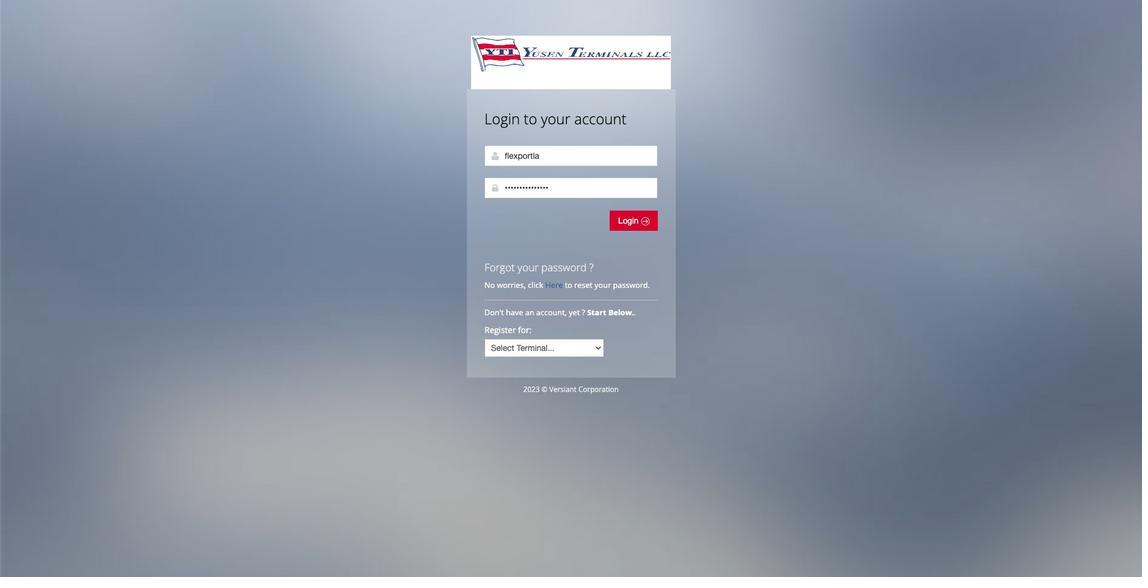 Task type: describe. For each thing, give the bounding box(es) containing it.
.
[[634, 307, 636, 318]]

0 horizontal spatial your
[[518, 260, 539, 274]]

for:
[[518, 324, 532, 336]]

0 horizontal spatial ?
[[582, 307, 585, 318]]

login to your account
[[485, 109, 627, 129]]

login for login
[[619, 216, 641, 226]]

register
[[485, 324, 516, 336]]

forgot
[[485, 260, 515, 274]]

an
[[525, 307, 534, 318]]

don't have an account, yet ? start below. .
[[485, 307, 638, 318]]

versiant
[[550, 384, 577, 395]]

2023 © versiant corporation
[[524, 384, 619, 395]]

2023
[[524, 384, 540, 395]]

account,
[[536, 307, 567, 318]]

click
[[528, 280, 544, 290]]

worries,
[[497, 280, 526, 290]]

account
[[575, 109, 627, 129]]



Task type: locate. For each thing, give the bounding box(es) containing it.
1 vertical spatial your
[[518, 260, 539, 274]]

0 vertical spatial to
[[524, 109, 537, 129]]

1 horizontal spatial login
[[619, 216, 641, 226]]

to up username 'text field'
[[524, 109, 537, 129]]

1 vertical spatial to
[[565, 280, 573, 290]]

reset
[[575, 280, 593, 290]]

? up the reset
[[590, 260, 594, 274]]

don't
[[485, 307, 504, 318]]

Username text field
[[485, 146, 657, 166]]

0 horizontal spatial login
[[485, 109, 520, 129]]

your up username 'text field'
[[541, 109, 571, 129]]

1 horizontal spatial ?
[[590, 260, 594, 274]]

2 vertical spatial your
[[595, 280, 611, 290]]

0 horizontal spatial to
[[524, 109, 537, 129]]

? right yet
[[582, 307, 585, 318]]

Password password field
[[485, 178, 657, 198]]

to right here
[[565, 280, 573, 290]]

login inside button
[[619, 216, 641, 226]]

your up click
[[518, 260, 539, 274]]

1 vertical spatial login
[[619, 216, 641, 226]]

password
[[542, 260, 587, 274]]

login button
[[610, 211, 658, 231]]

below.
[[609, 307, 634, 318]]

user image
[[491, 151, 500, 161]]

your right the reset
[[595, 280, 611, 290]]

1 vertical spatial ?
[[582, 307, 585, 318]]

?
[[590, 260, 594, 274], [582, 307, 585, 318]]

0 vertical spatial login
[[485, 109, 520, 129]]

have
[[506, 307, 523, 318]]

2 horizontal spatial your
[[595, 280, 611, 290]]

yet
[[569, 307, 580, 318]]

corporation
[[579, 384, 619, 395]]

login for login to your account
[[485, 109, 520, 129]]

swapright image
[[641, 217, 650, 226]]

0 vertical spatial your
[[541, 109, 571, 129]]

1 horizontal spatial to
[[565, 280, 573, 290]]

your
[[541, 109, 571, 129], [518, 260, 539, 274], [595, 280, 611, 290]]

to
[[524, 109, 537, 129], [565, 280, 573, 290]]

here
[[546, 280, 563, 290]]

here link
[[546, 280, 563, 290]]

start
[[587, 307, 607, 318]]

©
[[542, 384, 548, 395]]

0 vertical spatial ?
[[590, 260, 594, 274]]

login
[[485, 109, 520, 129], [619, 216, 641, 226]]

? inside forgot your password ? no worries, click here to reset your password.
[[590, 260, 594, 274]]

1 horizontal spatial your
[[541, 109, 571, 129]]

no
[[485, 280, 495, 290]]

forgot your password ? no worries, click here to reset your password.
[[485, 260, 650, 290]]

to inside forgot your password ? no worries, click here to reset your password.
[[565, 280, 573, 290]]

password.
[[613, 280, 650, 290]]

lock image
[[491, 183, 500, 193]]

register for:
[[485, 324, 532, 336]]



